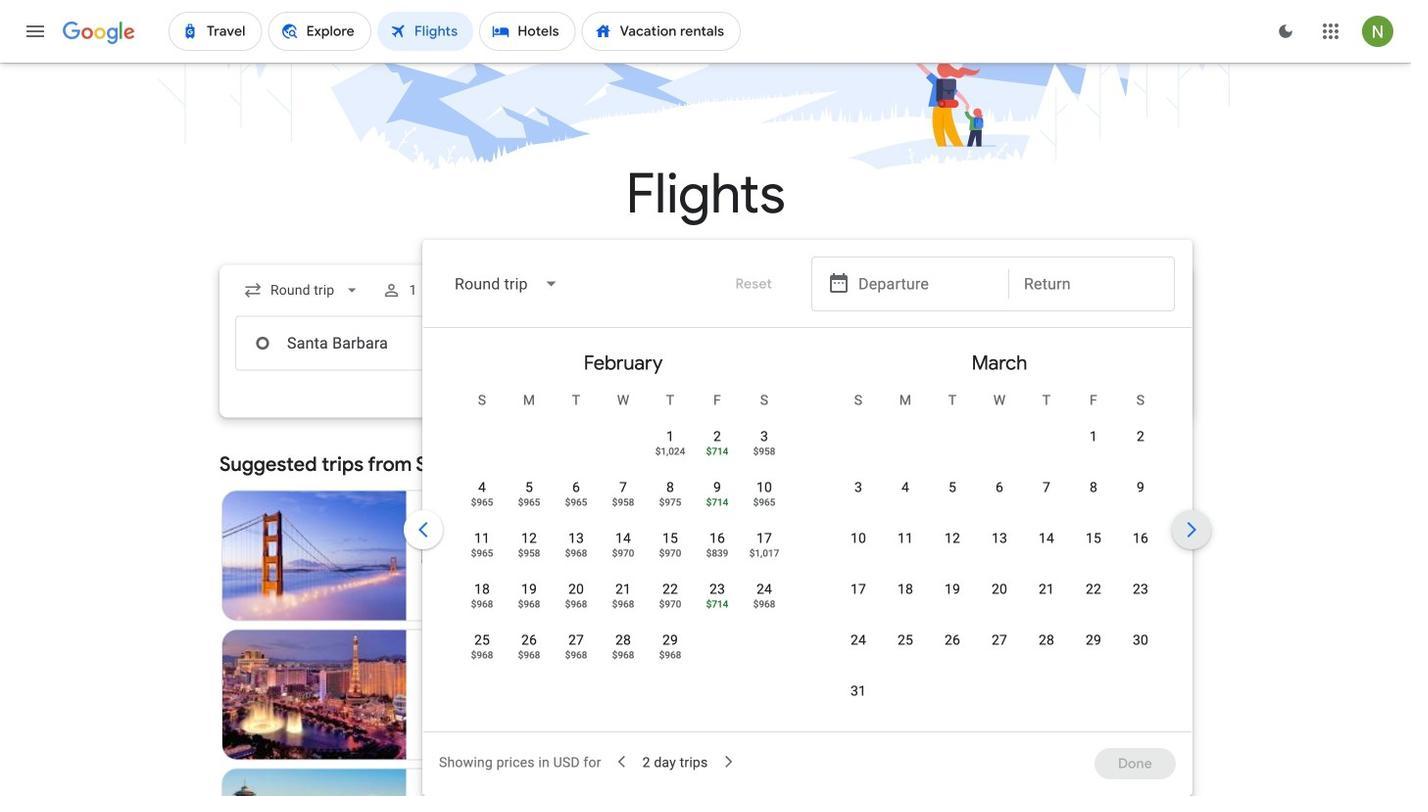Task type: locate. For each thing, give the bounding box(es) containing it.
, 968 us dollars element up tue, feb 27 element
[[561, 600, 584, 610]]

Return text field
[[1024, 317, 1159, 370]]

thu, mar 21 element
[[1035, 580, 1051, 600]]

tue, feb 27 element
[[564, 631, 580, 651]]

, 968 us dollars element right the wed, feb 28 element
[[655, 651, 678, 661]]

, 968 us dollars element left mon, feb 26 element
[[467, 651, 489, 661]]

, 958 us dollars element for 'wed, feb 7' element at the left bottom
[[608, 498, 631, 508]]

, 965 us dollars element up sun, feb 11 element
[[467, 498, 489, 508]]

, 714 us dollars element for the "fri, feb 2" element
[[702, 447, 725, 457]]

wed, feb 14 element
[[612, 529, 627, 549]]

1 vertical spatial , 714 us dollars element
[[702, 498, 725, 508]]

fri, feb 2 element
[[710, 427, 717, 447]]

, 968 us dollars element for sun, feb 25 element
[[467, 651, 489, 661]]

1 , 714 us dollars element from the top
[[702, 447, 725, 457]]

row
[[643, 411, 784, 474], [1066, 411, 1160, 474], [455, 469, 784, 525], [831, 469, 1160, 525], [455, 520, 784, 576], [831, 520, 1160, 576], [455, 571, 784, 627], [831, 571, 1160, 627], [455, 622, 690, 678], [831, 622, 1160, 678]]

, 1024 us dollars element
[[651, 447, 681, 457]]

tue, feb 6 element
[[568, 478, 576, 498]]

, 968 us dollars element up tue, feb 20 element on the left bottom of page
[[561, 549, 584, 559]]

row up wed, feb 21 element
[[455, 520, 784, 576]]

change appearance image
[[1262, 8, 1309, 55]]

2 vertical spatial , 958 us dollars element
[[514, 549, 536, 559]]

, 968 us dollars element up mon, feb 26 element
[[514, 600, 536, 610]]

1 horizontal spatial , 958 us dollars element
[[608, 498, 631, 508]]

Return text field
[[1024, 258, 1159, 311]]

grid
[[431, 336, 1184, 744]]

, 968 us dollars element for tue, feb 13 element
[[561, 549, 584, 559]]

row group
[[431, 336, 808, 724], [808, 336, 1184, 729]]

, 965 us dollars element up sat, feb 17 "element"
[[749, 498, 772, 508]]

mon, feb 19 element
[[517, 580, 533, 600]]

, 958 us dollars element up mon, feb 19 element
[[514, 549, 536, 559]]

row up fri, feb 9 element
[[643, 411, 784, 474]]

row down tue, feb 20 element on the left bottom of page
[[455, 622, 690, 678]]

mon, feb 26 element
[[517, 631, 533, 651]]

2 horizontal spatial , 958 us dollars element
[[749, 447, 772, 457]]

188 US dollars text field
[[638, 731, 667, 748]]

row up fri, mar 8 element
[[1066, 411, 1160, 474]]

, 714 us dollars element
[[702, 447, 725, 457], [702, 498, 725, 508], [702, 600, 725, 610]]

wed, mar 20 element
[[988, 580, 1004, 600]]

, 968 us dollars element for tue, feb 20 element on the left bottom of page
[[561, 600, 584, 610]]

, 970 us dollars element up thu, feb 22 element
[[655, 549, 678, 559]]

219 US dollars text field
[[638, 591, 667, 609]]

, 968 us dollars element
[[561, 549, 584, 559], [467, 600, 489, 610], [514, 600, 536, 610], [561, 600, 584, 610], [608, 600, 631, 610], [749, 600, 772, 610], [467, 651, 489, 661], [514, 651, 536, 661], [561, 651, 584, 661], [608, 651, 631, 661], [655, 651, 678, 661]]

, 968 us dollars element up sun, feb 25 element
[[467, 600, 489, 610]]

fri, feb 23 element
[[706, 580, 721, 600]]

, 958 us dollars element up the wed, feb 14 element
[[608, 498, 631, 508]]

, 965 us dollars element up tue, feb 13 element
[[561, 498, 584, 508]]

, 965 us dollars element up "mon, feb 12" element
[[514, 498, 536, 508]]

wed, mar 6 element
[[992, 478, 1000, 498]]

, 968 us dollars element left the wed, feb 28 element
[[561, 651, 584, 661]]

fri, mar 1 element
[[1086, 427, 1094, 447]]

, 970 us dollars element
[[608, 549, 631, 559], [655, 549, 678, 559], [655, 600, 678, 610]]

None text field
[[235, 316, 512, 371]]

tue, mar 12 element
[[941, 529, 957, 549]]

, 970 us dollars element up thu, feb 29 element
[[655, 600, 678, 610]]

main menu image
[[24, 20, 47, 43]]

thu, feb 22 element
[[659, 580, 674, 600]]

, 958 us dollars element
[[749, 447, 772, 457], [608, 498, 631, 508], [514, 549, 536, 559]]

mon, feb 5 element
[[521, 478, 529, 498]]

, 968 us dollars element left thu, feb 29 element
[[608, 651, 631, 661]]

0 horizontal spatial , 958 us dollars element
[[514, 549, 536, 559]]

wed, feb 21 element
[[612, 580, 627, 600]]

, 968 us dollars element left tue, feb 27 element
[[514, 651, 536, 661]]

row up the wed, feb 14 element
[[455, 469, 784, 525]]

sun, feb 11 element
[[470, 529, 486, 549]]

sun, mar 17 element
[[847, 580, 863, 600]]

0 vertical spatial , 714 us dollars element
[[702, 447, 725, 457]]

fri, mar 29 element
[[1082, 631, 1098, 651]]

mon, mar 4 element
[[898, 478, 906, 498]]

, 970 us dollars element for thu, feb 22 element
[[655, 600, 678, 610]]

, 958 us dollars element for "sat, feb 3" element
[[749, 447, 772, 457]]

tue, feb 13 element
[[564, 529, 580, 549]]

sat, feb 24 element
[[753, 580, 768, 600]]

thu, mar 7 element
[[1039, 478, 1047, 498]]

fri, mar 22 element
[[1082, 580, 1098, 600]]

next image
[[1168, 507, 1215, 554]]

row down 'wed, mar 20' element
[[831, 622, 1160, 678]]

, 968 us dollars element left 219 us dollars text box
[[608, 600, 631, 610]]

thu, feb 8 element
[[663, 478, 670, 498]]

wed, feb 7 element
[[615, 478, 623, 498]]

None field
[[439, 261, 575, 308], [235, 273, 370, 308], [439, 261, 575, 308], [235, 273, 370, 308]]

sat, mar 30 element
[[1129, 631, 1145, 651]]

mon, mar 11 element
[[894, 529, 910, 549]]

mon, mar 18 element
[[894, 580, 910, 600]]

2 vertical spatial , 714 us dollars element
[[702, 600, 725, 610]]

row up wed, mar 27 element
[[831, 571, 1160, 627]]

, 970 us dollars element up wed, feb 21 element
[[608, 549, 631, 559]]

thu, mar 14 element
[[1035, 529, 1051, 549]]

, 714 us dollars element up fri, feb 9 element
[[702, 447, 725, 457]]

, 965 us dollars element
[[467, 498, 489, 508], [514, 498, 536, 508], [561, 498, 584, 508], [749, 498, 772, 508], [467, 549, 489, 559]]

3 , 714 us dollars element from the top
[[702, 600, 725, 610]]

, 958 us dollars element up sat, feb 10 element on the bottom of page
[[749, 447, 772, 457]]

, 965 us dollars element up sun, feb 18 element
[[467, 549, 489, 559]]

2 , 714 us dollars element from the top
[[702, 498, 725, 508]]

Departure text field
[[859, 317, 994, 370]]

, 839 us dollars element
[[702, 549, 725, 559]]

, 968 us dollars element right 'fri, feb 23' element
[[749, 600, 772, 610]]

sun, mar 31 element
[[847, 682, 863, 702]]

1 vertical spatial , 958 us dollars element
[[608, 498, 631, 508]]

, 714 us dollars element right thu, feb 22 element
[[702, 600, 725, 610]]

, 714 us dollars element up fri, feb 16 element
[[702, 498, 725, 508]]

0 vertical spatial , 958 us dollars element
[[749, 447, 772, 457]]



Task type: vqa. For each thing, say whether or not it's contained in the screenshot.
top 'Website'
no



Task type: describe. For each thing, give the bounding box(es) containing it.
, 975 us dollars element
[[655, 498, 678, 508]]

thu, feb 29 element
[[659, 631, 674, 651]]

row up 'wed, mar 20' element
[[831, 520, 1160, 576]]

, 970 us dollars element for the wed, feb 14 element
[[608, 549, 631, 559]]

, 965 us dollars element for sat, feb 10 element on the bottom of page
[[749, 498, 772, 508]]

sun, mar 10 element
[[847, 529, 863, 549]]

, 714 us dollars element for 'fri, feb 23' element
[[702, 600, 725, 610]]

sat, mar 9 element
[[1133, 478, 1141, 498]]

sat, mar 16 element
[[1129, 529, 1145, 549]]

tue, mar 5 element
[[945, 478, 953, 498]]

tue, mar 19 element
[[941, 580, 957, 600]]

, 958 us dollars element for "mon, feb 12" element
[[514, 549, 536, 559]]

, 968 us dollars element for sun, feb 18 element
[[467, 600, 489, 610]]

suggested trips from santa barbara region
[[220, 442, 1192, 797]]

row up wed, mar 13 element at bottom
[[831, 469, 1160, 525]]

wed, mar 27 element
[[988, 631, 1004, 651]]

2 row group from the left
[[808, 336, 1184, 729]]

mon, feb 12 element
[[517, 529, 533, 549]]

sat, feb 3 element
[[757, 427, 765, 447]]

sat, feb 17 element
[[753, 529, 768, 549]]

1 row group from the left
[[431, 336, 808, 724]]

sun, feb 25 element
[[470, 631, 486, 651]]

, 965 us dollars element for tue, feb 6 element
[[561, 498, 584, 508]]

wed, mar 13 element
[[988, 529, 1004, 549]]

, 968 us dollars element for mon, feb 26 element
[[514, 651, 536, 661]]

tue, feb 20 element
[[564, 580, 580, 600]]

, 965 us dollars element for mon, feb 5 element
[[514, 498, 536, 508]]

wed, feb 28 element
[[612, 631, 627, 651]]

united image
[[422, 548, 438, 564]]

Departure text field
[[859, 258, 994, 311]]

, 1017 us dollars element
[[746, 549, 776, 559]]

fri, mar 15 element
[[1082, 529, 1098, 549]]

, 970 us dollars element for thu, feb 15 'element'
[[655, 549, 678, 559]]

mon, mar 25 element
[[894, 631, 910, 651]]

thu, feb 15 element
[[659, 529, 674, 549]]

fri, feb 9 element
[[710, 478, 717, 498]]

, 968 us dollars element for wed, feb 21 element
[[608, 600, 631, 610]]

thu, mar 28 element
[[1035, 631, 1051, 651]]

thu, feb 1 element
[[663, 427, 670, 447]]

, 714 us dollars element for fri, feb 9 element
[[702, 498, 725, 508]]

, 968 us dollars element for the wed, feb 28 element
[[608, 651, 631, 661]]

, 968 us dollars element for thu, feb 29 element
[[655, 651, 678, 661]]

previous image
[[400, 507, 447, 554]]

, 968 us dollars element for mon, feb 19 element
[[514, 600, 536, 610]]

sun, mar 3 element
[[851, 478, 859, 498]]

, 965 us dollars element for sun, feb 4 element
[[467, 498, 489, 508]]

tue, mar 26 element
[[941, 631, 957, 651]]

sun, feb 4 element
[[474, 478, 482, 498]]

sat, mar 2 element
[[1133, 427, 1141, 447]]

sat, feb 10 element
[[753, 478, 768, 498]]

, 965 us dollars element for sun, feb 11 element
[[467, 549, 489, 559]]

fri, mar 8 element
[[1086, 478, 1094, 498]]

Flight search field
[[204, 240, 1215, 797]]

, 968 us dollars element for sat, feb 24 "element"
[[749, 600, 772, 610]]

sun, mar 24 element
[[847, 631, 863, 651]]

sun, feb 18 element
[[470, 580, 486, 600]]

, 968 us dollars element for tue, feb 27 element
[[561, 651, 584, 661]]

grid inside flight search field
[[431, 336, 1184, 744]]

row up the wed, feb 28 element
[[455, 571, 784, 627]]

fri, feb 16 element
[[706, 529, 721, 549]]

sat, mar 23 element
[[1129, 580, 1145, 600]]



